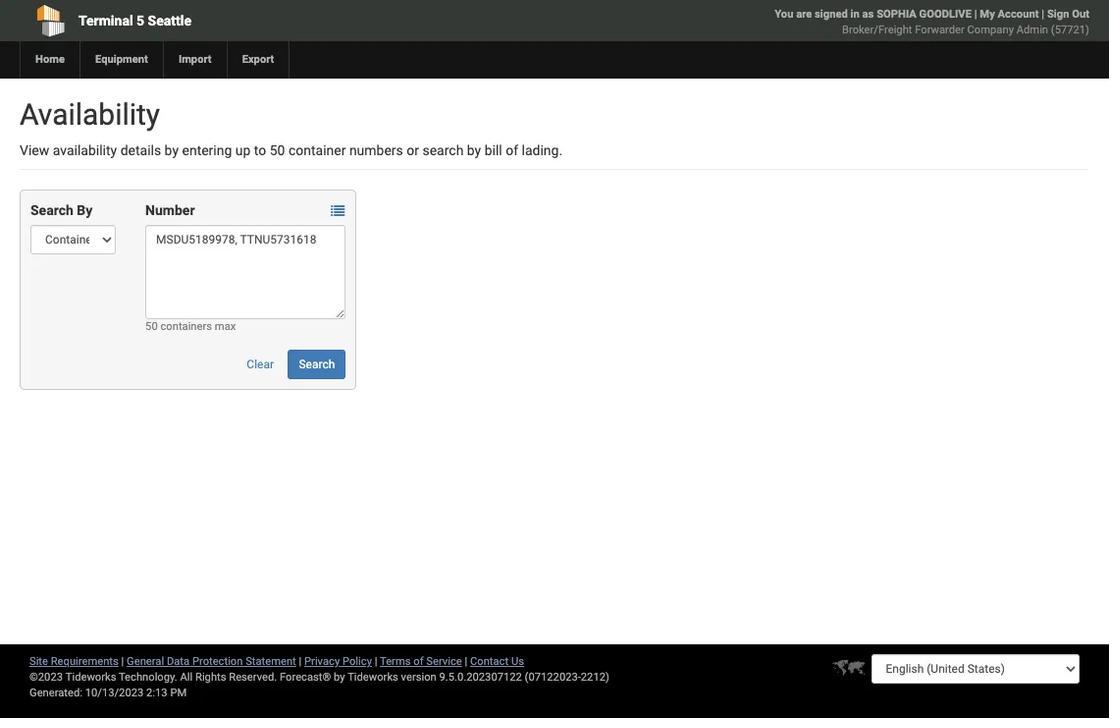 Task type: locate. For each thing, give the bounding box(es) containing it.
50 right to on the top left of page
[[270, 142, 285, 158]]

as
[[863, 8, 875, 21]]

search
[[30, 202, 73, 218], [299, 358, 335, 371]]

search button
[[288, 350, 346, 379]]

0 vertical spatial search
[[30, 202, 73, 218]]

1 horizontal spatial of
[[506, 142, 519, 158]]

50 left containers
[[145, 320, 158, 333]]

of inside site requirements | general data protection statement | privacy policy | terms of service | contact us ©2023 tideworks technology. all rights reserved. forecast® by tideworks version 9.5.0.202307122 (07122023-2212) generated: 10/13/2023 2:13 pm
[[414, 655, 424, 668]]

0 horizontal spatial by
[[165, 142, 179, 158]]

| up tideworks
[[375, 655, 378, 668]]

search by
[[30, 202, 93, 218]]

| up 9.5.0.202307122
[[465, 655, 468, 668]]

number
[[145, 202, 195, 218]]

forwarder
[[916, 24, 965, 36]]

general
[[127, 655, 164, 668]]

clear button
[[236, 350, 285, 379]]

1 vertical spatial search
[[299, 358, 335, 371]]

general data protection statement link
[[127, 655, 296, 668]]

up
[[236, 142, 251, 158]]

terminal 5 seattle
[[79, 13, 192, 28]]

to
[[254, 142, 266, 158]]

requirements
[[51, 655, 119, 668]]

of right the bill
[[506, 142, 519, 158]]

| left general
[[121, 655, 124, 668]]

export
[[242, 53, 274, 66]]

0 vertical spatial 50
[[270, 142, 285, 158]]

1 horizontal spatial by
[[334, 671, 345, 684]]

all
[[180, 671, 193, 684]]

50
[[270, 142, 285, 158], [145, 320, 158, 333]]

by
[[77, 202, 93, 218]]

pm
[[170, 687, 187, 699]]

contact us link
[[471, 655, 524, 668]]

equipment
[[95, 53, 148, 66]]

by
[[165, 142, 179, 158], [467, 142, 482, 158], [334, 671, 345, 684]]

protection
[[192, 655, 243, 668]]

of up version
[[414, 655, 424, 668]]

lading.
[[522, 142, 563, 158]]

10/13/2023
[[85, 687, 144, 699]]

import
[[179, 53, 212, 66]]

by inside site requirements | general data protection statement | privacy policy | terms of service | contact us ©2023 tideworks technology. all rights reserved. forecast® by tideworks version 9.5.0.202307122 (07122023-2212) generated: 10/13/2023 2:13 pm
[[334, 671, 345, 684]]

by left the bill
[[467, 142, 482, 158]]

1 horizontal spatial search
[[299, 358, 335, 371]]

| left the my
[[975, 8, 978, 21]]

0 horizontal spatial 50
[[145, 320, 158, 333]]

by right details
[[165, 142, 179, 158]]

site
[[29, 655, 48, 668]]

search inside search "button"
[[299, 358, 335, 371]]

sign out link
[[1048, 8, 1090, 21]]

you
[[775, 8, 794, 21]]

(07122023-
[[525, 671, 581, 684]]

terms
[[380, 655, 411, 668]]

search right clear on the left of the page
[[299, 358, 335, 371]]

search left 'by'
[[30, 202, 73, 218]]

home link
[[20, 41, 80, 79]]

you are signed in as sophia goodlive | my account | sign out broker/freight forwarder company admin (57721)
[[775, 8, 1090, 36]]

my
[[981, 8, 996, 21]]

1 vertical spatial of
[[414, 655, 424, 668]]

home
[[35, 53, 65, 66]]

clear
[[247, 358, 274, 371]]

contact
[[471, 655, 509, 668]]

sophia
[[877, 8, 917, 21]]

statement
[[246, 655, 296, 668]]

|
[[975, 8, 978, 21], [1042, 8, 1045, 21], [121, 655, 124, 668], [299, 655, 302, 668], [375, 655, 378, 668], [465, 655, 468, 668]]

0 horizontal spatial of
[[414, 655, 424, 668]]

tideworks
[[348, 671, 399, 684]]

2 horizontal spatial by
[[467, 142, 482, 158]]

of
[[506, 142, 519, 158], [414, 655, 424, 668]]

(57721)
[[1052, 24, 1090, 36]]

availability
[[53, 142, 117, 158]]

by down privacy policy link
[[334, 671, 345, 684]]

| left sign on the top right of the page
[[1042, 8, 1045, 21]]

container
[[289, 142, 346, 158]]

import link
[[163, 41, 227, 79]]

or
[[407, 142, 419, 158]]

rights
[[195, 671, 226, 684]]

in
[[851, 8, 860, 21]]

seattle
[[148, 13, 192, 28]]

view availability details by entering up to 50 container numbers or search by bill of lading.
[[20, 142, 563, 158]]

0 horizontal spatial search
[[30, 202, 73, 218]]



Task type: vqa. For each thing, say whether or not it's contained in the screenshot.
Us
yes



Task type: describe. For each thing, give the bounding box(es) containing it.
admin
[[1017, 24, 1049, 36]]

my account link
[[981, 8, 1040, 21]]

service
[[427, 655, 462, 668]]

out
[[1073, 8, 1090, 21]]

technology.
[[119, 671, 177, 684]]

data
[[167, 655, 190, 668]]

bill
[[485, 142, 503, 158]]

9.5.0.202307122
[[440, 671, 522, 684]]

site requirements link
[[29, 655, 119, 668]]

generated:
[[29, 687, 82, 699]]

show list image
[[331, 205, 345, 218]]

sign
[[1048, 8, 1070, 21]]

1 vertical spatial 50
[[145, 320, 158, 333]]

max
[[215, 320, 236, 333]]

search
[[423, 142, 464, 158]]

©2023 tideworks
[[29, 671, 116, 684]]

us
[[512, 655, 524, 668]]

Number text field
[[145, 225, 346, 319]]

company
[[968, 24, 1015, 36]]

details
[[120, 142, 161, 158]]

forecast®
[[280, 671, 331, 684]]

export link
[[227, 41, 289, 79]]

reserved.
[[229, 671, 277, 684]]

availability
[[20, 97, 160, 132]]

| up forecast® at bottom
[[299, 655, 302, 668]]

50 containers max
[[145, 320, 236, 333]]

are
[[797, 8, 813, 21]]

terms of service link
[[380, 655, 462, 668]]

equipment link
[[80, 41, 163, 79]]

policy
[[343, 655, 372, 668]]

numbers
[[350, 142, 404, 158]]

2212)
[[581, 671, 610, 684]]

0 vertical spatial of
[[506, 142, 519, 158]]

account
[[999, 8, 1040, 21]]

view
[[20, 142, 49, 158]]

containers
[[161, 320, 212, 333]]

privacy policy link
[[305, 655, 372, 668]]

search for search by
[[30, 202, 73, 218]]

signed
[[815, 8, 848, 21]]

entering
[[182, 142, 232, 158]]

2:13
[[146, 687, 168, 699]]

5
[[137, 13, 145, 28]]

broker/freight
[[843, 24, 913, 36]]

1 horizontal spatial 50
[[270, 142, 285, 158]]

terminal
[[79, 13, 133, 28]]

goodlive
[[920, 8, 972, 21]]

site requirements | general data protection statement | privacy policy | terms of service | contact us ©2023 tideworks technology. all rights reserved. forecast® by tideworks version 9.5.0.202307122 (07122023-2212) generated: 10/13/2023 2:13 pm
[[29, 655, 610, 699]]

terminal 5 seattle link
[[20, 0, 449, 41]]

search for search
[[299, 358, 335, 371]]

privacy
[[305, 655, 340, 668]]

version
[[401, 671, 437, 684]]



